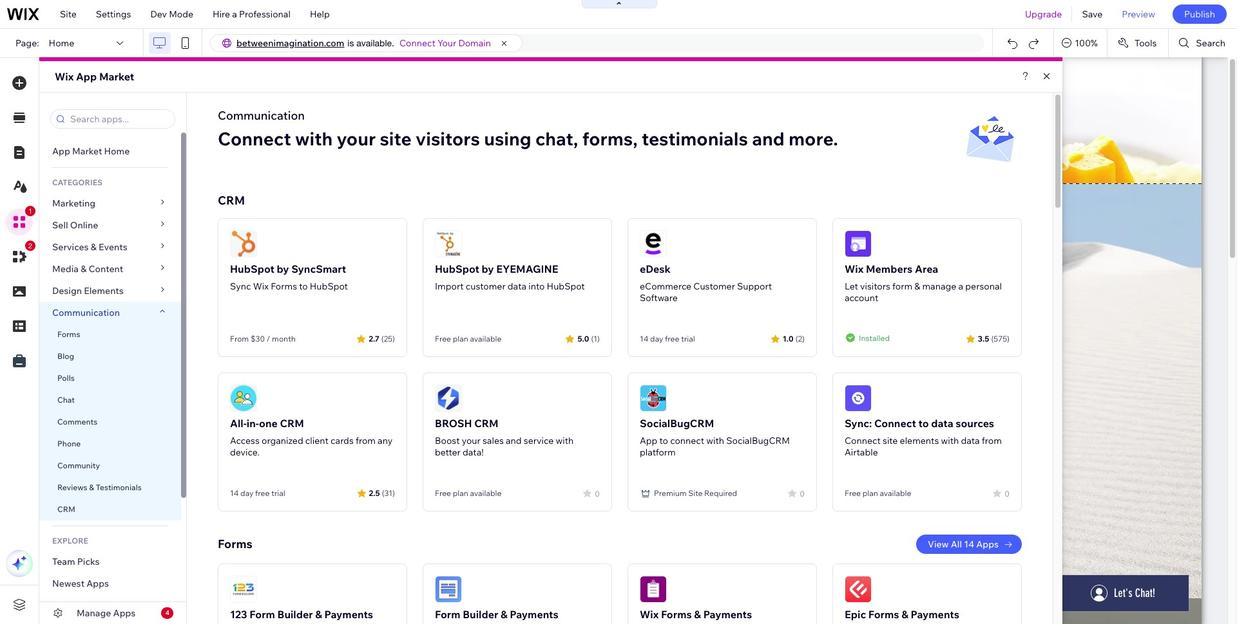 Task type: locate. For each thing, give the bounding box(es) containing it.
your for sales
[[462, 436, 481, 447]]

0 horizontal spatial visitors
[[416, 128, 480, 150]]

site right premium
[[688, 489, 703, 499]]

crm inside brosh crm boost your sales and service with better data!
[[474, 418, 498, 430]]

comments link
[[39, 412, 181, 434]]

0 vertical spatial visitors
[[416, 128, 480, 150]]

crm down reviews
[[57, 505, 75, 515]]

epic forms & payments
[[845, 609, 959, 622]]

with
[[295, 128, 333, 150], [556, 436, 574, 447], [706, 436, 724, 447], [941, 436, 959, 447]]

0 vertical spatial 14 day free trial
[[640, 334, 695, 344]]

from inside all-in-one crm access organized client cards from any device.
[[356, 436, 376, 447]]

1.0
[[783, 334, 794, 344]]

app up categories
[[52, 146, 70, 157]]

0 horizontal spatial site
[[380, 128, 412, 150]]

1 horizontal spatial builder
[[463, 609, 498, 622]]

hubspot by syncsmart sync wix forms to hubspot
[[230, 263, 348, 293]]

form right 123
[[250, 609, 275, 622]]

1 horizontal spatial 0
[[800, 489, 805, 499]]

available down "customer"
[[470, 334, 501, 344]]

apps for manage apps
[[113, 608, 136, 620]]

1 builder from the left
[[277, 609, 313, 622]]

manage
[[922, 281, 956, 293]]

free plan available for your
[[435, 489, 501, 499]]

free plan available
[[435, 334, 501, 344], [435, 489, 501, 499], [845, 489, 911, 499]]

available down elements
[[880, 489, 911, 499]]

elements
[[84, 285, 124, 297]]

3.5 (575)
[[978, 334, 1010, 344]]

home
[[49, 37, 74, 49], [104, 146, 130, 157]]

by up "customer"
[[482, 263, 494, 276]]

wix for wix members area let visitors form & manage a personal account
[[845, 263, 864, 276]]

14 day free trial down device. on the bottom
[[230, 489, 285, 499]]

0 horizontal spatial app
[[52, 146, 70, 157]]

0 vertical spatial trial
[[681, 334, 695, 344]]

2 button
[[6, 241, 35, 271]]

0 horizontal spatial to
[[299, 281, 308, 293]]

chat
[[57, 396, 75, 405]]

1 horizontal spatial home
[[104, 146, 130, 157]]

visitors inside communication connect with your site visitors using chat, forms, testimonials and more.
[[416, 128, 480, 150]]

1 horizontal spatial a
[[958, 281, 963, 293]]

available
[[470, 334, 501, 344], [470, 489, 501, 499], [880, 489, 911, 499]]

available down the data!
[[470, 489, 501, 499]]

0
[[595, 489, 600, 499], [800, 489, 805, 499], [1005, 489, 1010, 499]]

1 vertical spatial visitors
[[860, 281, 890, 293]]

edesk
[[640, 263, 671, 276]]

1 vertical spatial 14
[[230, 489, 239, 499]]

0 horizontal spatial by
[[277, 263, 289, 276]]

media & content
[[52, 264, 123, 275]]

0 horizontal spatial a
[[232, 8, 237, 20]]

apps up this
[[86, 579, 109, 590]]

forms up blog on the bottom left of the page
[[57, 330, 80, 340]]

plan
[[453, 334, 468, 344], [453, 489, 468, 499], [863, 489, 878, 499]]

wix forms & payments
[[640, 609, 752, 622]]

0 horizontal spatial builder
[[277, 609, 313, 622]]

1 horizontal spatial free
[[665, 334, 679, 344]]

visitors
[[416, 128, 480, 150], [860, 281, 890, 293]]

14 down software
[[640, 334, 648, 344]]

by inside hubspot by eyemagine import customer data into hubspot
[[482, 263, 494, 276]]

domain
[[458, 37, 491, 49]]

crm inside all-in-one crm access organized client cards from any device.
[[280, 418, 304, 430]]

with inside sync: connect to data sources connect site elements with data from airtable
[[941, 436, 959, 447]]

2 horizontal spatial to
[[918, 418, 929, 430]]

1 horizontal spatial 14 day free trial
[[640, 334, 695, 344]]

1 horizontal spatial socialbugcrm
[[726, 436, 790, 447]]

hubspot by eyemagine import customer data into hubspot
[[435, 263, 585, 293]]

1
[[28, 207, 32, 215]]

crm link
[[39, 499, 181, 521]]

by left syncsmart
[[277, 263, 289, 276]]

a right hire
[[232, 8, 237, 20]]

data up elements
[[931, 418, 953, 430]]

0 horizontal spatial form
[[250, 609, 275, 622]]

wix inside 'wix members area let visitors form & manage a personal account'
[[845, 263, 864, 276]]

2 payments from the left
[[510, 609, 558, 622]]

14 down device. on the bottom
[[230, 489, 239, 499]]

to left connect
[[659, 436, 668, 447]]

mode
[[169, 8, 193, 20]]

1 0 from the left
[[595, 489, 600, 499]]

0 vertical spatial app
[[76, 70, 97, 83]]

plan for your
[[453, 489, 468, 499]]

0 horizontal spatial trial
[[271, 489, 285, 499]]

free down software
[[665, 334, 679, 344]]

0 horizontal spatial from
[[356, 436, 376, 447]]

free plan available down the data!
[[435, 489, 501, 499]]

and left the more. on the top of page
[[752, 128, 785, 150]]

connect inside communication connect with your site visitors using chat, forms, testimonials and more.
[[218, 128, 291, 150]]

1 vertical spatial and
[[506, 436, 522, 447]]

media & content link
[[39, 258, 181, 280]]

marketing link
[[39, 193, 181, 215]]

hubspot by syncsmart logo image
[[230, 231, 257, 258]]

free plan available down airtable
[[845, 489, 911, 499]]

forms link
[[39, 324, 181, 346]]

0 vertical spatial day
[[650, 334, 663, 344]]

manage apps
[[77, 608, 136, 620]]

2 horizontal spatial data
[[961, 436, 980, 447]]

1 vertical spatial 14 day free trial
[[230, 489, 285, 499]]

plan for import
[[453, 334, 468, 344]]

sidebar element
[[39, 93, 187, 625]]

polls link
[[39, 368, 181, 390]]

edesk logo image
[[640, 231, 667, 258]]

services
[[52, 242, 89, 253]]

1 vertical spatial trial
[[271, 489, 285, 499]]

communication
[[218, 108, 305, 123], [52, 307, 122, 319]]

0 horizontal spatial socialbugcrm
[[640, 418, 714, 430]]

14 day free trial for ecommerce
[[640, 334, 695, 344]]

2 vertical spatial data
[[961, 436, 980, 447]]

2 0 from the left
[[800, 489, 805, 499]]

1 button
[[6, 206, 35, 236]]

1 vertical spatial apps
[[86, 579, 109, 590]]

0 vertical spatial socialbugcrm
[[640, 418, 714, 430]]

market inside app market home link
[[72, 146, 102, 157]]

marketing
[[52, 198, 95, 209]]

app up search apps... 'field'
[[76, 70, 97, 83]]

software
[[640, 293, 678, 304]]

2.7
[[369, 334, 379, 344]]

1 from from the left
[[356, 436, 376, 447]]

2 vertical spatial app
[[640, 436, 657, 447]]

and
[[752, 128, 785, 150], [506, 436, 522, 447]]

apps for newest apps
[[86, 579, 109, 590]]

0 horizontal spatial 14
[[230, 489, 239, 499]]

app
[[76, 70, 97, 83], [52, 146, 70, 157], [640, 436, 657, 447]]

0 vertical spatial your
[[337, 128, 376, 150]]

0 vertical spatial communication
[[218, 108, 305, 123]]

search
[[1196, 37, 1225, 49]]

1 horizontal spatial apps
[[113, 608, 136, 620]]

and inside communication connect with your site visitors using chat, forms, testimonials and more.
[[752, 128, 785, 150]]

1 vertical spatial communication
[[52, 307, 122, 319]]

sync:
[[845, 418, 872, 430]]

market up search apps... 'field'
[[99, 70, 134, 83]]

your
[[437, 37, 456, 49]]

2 from from the left
[[982, 436, 1002, 447]]

from inside sync: connect to data sources connect site elements with data from airtable
[[982, 436, 1002, 447]]

2 builder from the left
[[463, 609, 498, 622]]

newest apps link
[[39, 573, 181, 595]]

14 day free trial down software
[[640, 334, 695, 344]]

to up elements
[[918, 418, 929, 430]]

builder
[[277, 609, 313, 622], [463, 609, 498, 622]]

free down airtable
[[845, 489, 861, 499]]

1 horizontal spatial form
[[435, 609, 460, 622]]

available for your
[[470, 489, 501, 499]]

free plan available for import
[[435, 334, 501, 344]]

to inside socialbugcrm app to connect with socialbugcrm platform
[[659, 436, 668, 447]]

2.5 (31)
[[369, 489, 395, 498]]

data
[[508, 281, 526, 293], [931, 418, 953, 430], [961, 436, 980, 447]]

app inside sidebar element
[[52, 146, 70, 157]]

visitors down members
[[860, 281, 890, 293]]

help
[[310, 8, 330, 20]]

phone link
[[39, 434, 181, 456]]

1 horizontal spatial site
[[883, 436, 898, 447]]

plan down airtable
[[863, 489, 878, 499]]

0 horizontal spatial home
[[49, 37, 74, 49]]

0 horizontal spatial your
[[337, 128, 376, 150]]

0 horizontal spatial 0
[[595, 489, 600, 499]]

to down syncsmart
[[299, 281, 308, 293]]

plan down the data!
[[453, 489, 468, 499]]

app left connect
[[640, 436, 657, 447]]

sell
[[52, 220, 68, 231]]

manage
[[77, 608, 111, 620]]

trial down ecommerce
[[681, 334, 695, 344]]

0 vertical spatial free
[[665, 334, 679, 344]]

site left settings
[[60, 8, 77, 20]]

1 vertical spatial socialbugcrm
[[726, 436, 790, 447]]

data inside hubspot by eyemagine import customer data into hubspot
[[508, 281, 526, 293]]

3.5
[[978, 334, 989, 344]]

0 horizontal spatial and
[[506, 436, 522, 447]]

a right the manage
[[958, 281, 963, 293]]

community link
[[39, 456, 181, 477]]

0 horizontal spatial apps
[[86, 579, 109, 590]]

day down software
[[650, 334, 663, 344]]

3 0 from the left
[[1005, 489, 1010, 499]]

dev mode
[[150, 8, 193, 20]]

3 payments from the left
[[703, 609, 752, 622]]

1 vertical spatial free
[[255, 489, 270, 499]]

0 horizontal spatial day
[[240, 489, 253, 499]]

apps right all
[[976, 539, 999, 551]]

0 horizontal spatial 14 day free trial
[[230, 489, 285, 499]]

1 vertical spatial home
[[104, 146, 130, 157]]

trial for customer
[[681, 334, 695, 344]]

1 horizontal spatial visitors
[[860, 281, 890, 293]]

view
[[928, 539, 949, 551]]

more.
[[789, 128, 838, 150]]

0 horizontal spatial free
[[255, 489, 270, 499]]

0 horizontal spatial data
[[508, 281, 526, 293]]

1 vertical spatial your
[[462, 436, 481, 447]]

1 horizontal spatial your
[[462, 436, 481, 447]]

epic
[[845, 609, 866, 622]]

0 horizontal spatial communication
[[52, 307, 122, 319]]

0 vertical spatial and
[[752, 128, 785, 150]]

to
[[299, 281, 308, 293], [918, 418, 929, 430], [659, 436, 668, 447]]

0 vertical spatial apps
[[976, 539, 999, 551]]

$30
[[251, 334, 265, 344]]

payments for form builder & payments
[[510, 609, 558, 622]]

2 horizontal spatial 14
[[964, 539, 974, 551]]

by inside hubspot by syncsmart sync wix forms to hubspot
[[277, 263, 289, 276]]

wix
[[55, 70, 74, 83], [845, 263, 864, 276], [253, 281, 269, 293], [640, 609, 659, 622]]

2 horizontal spatial app
[[640, 436, 657, 447]]

1 vertical spatial a
[[958, 281, 963, 293]]

1 vertical spatial app
[[52, 146, 70, 157]]

1 by from the left
[[277, 263, 289, 276]]

0 horizontal spatial site
[[60, 8, 77, 20]]

to for socialbugcrm
[[659, 436, 668, 447]]

explore
[[52, 537, 88, 546]]

communication inside 'link'
[[52, 307, 122, 319]]

forms down syncsmart
[[271, 281, 297, 293]]

visitors left the "using"
[[416, 128, 480, 150]]

1 horizontal spatial to
[[659, 436, 668, 447]]

& inside 'wix members area let visitors form & manage a personal account'
[[914, 281, 920, 293]]

day down device. on the bottom
[[240, 489, 253, 499]]

free plan available down "customer"
[[435, 334, 501, 344]]

1 vertical spatial day
[[240, 489, 253, 499]]

and right sales
[[506, 436, 522, 447]]

1 vertical spatial to
[[918, 418, 929, 430]]

(575)
[[991, 334, 1010, 344]]

free down import at top left
[[435, 334, 451, 344]]

1 vertical spatial market
[[72, 146, 102, 157]]

1 horizontal spatial by
[[482, 263, 494, 276]]

free for in-
[[255, 489, 270, 499]]

community
[[57, 461, 100, 471]]

5.0
[[578, 334, 589, 344]]

crm up sales
[[474, 418, 498, 430]]

communication link
[[39, 302, 181, 324]]

airtable
[[845, 447, 878, 459]]

data down the sources at the bottom of page
[[961, 436, 980, 447]]

4 payments from the left
[[911, 609, 959, 622]]

by
[[277, 263, 289, 276], [482, 263, 494, 276]]

wix for wix app market
[[55, 70, 74, 83]]

in-
[[247, 418, 259, 430]]

better
[[435, 447, 461, 459]]

1 horizontal spatial day
[[650, 334, 663, 344]]

app inside socialbugcrm app to connect with socialbugcrm platform
[[640, 436, 657, 447]]

0 vertical spatial 14
[[640, 334, 648, 344]]

1 vertical spatial site
[[883, 436, 898, 447]]

your inside brosh crm boost your sales and service with better data!
[[462, 436, 481, 447]]

plan for data
[[863, 489, 878, 499]]

crm up organized
[[280, 418, 304, 430]]

from left any
[[356, 436, 376, 447]]

home down search apps... 'field'
[[104, 146, 130, 157]]

2 by from the left
[[482, 263, 494, 276]]

communication inside communication connect with your site visitors using chat, forms, testimonials and more.
[[218, 108, 305, 123]]

to inside sync: connect to data sources connect site elements with data from airtable
[[918, 418, 929, 430]]

a
[[232, 8, 237, 20], [958, 281, 963, 293]]

service
[[524, 436, 554, 447]]

publish
[[1184, 8, 1215, 20]]

1 horizontal spatial data
[[931, 418, 953, 430]]

2 vertical spatial apps
[[113, 608, 136, 620]]

required
[[704, 489, 737, 499]]

free for hubspot by eyemagine
[[435, 334, 451, 344]]

organized
[[262, 436, 303, 447]]

1 horizontal spatial trial
[[681, 334, 695, 344]]

14 day free trial for in-
[[230, 489, 285, 499]]

apps
[[976, 539, 999, 551], [86, 579, 109, 590], [113, 608, 136, 620]]

connect
[[670, 436, 704, 447]]

plan down import at top left
[[453, 334, 468, 344]]

2 horizontal spatial 0
[[1005, 489, 1010, 499]]

design
[[52, 285, 82, 297]]

a inside 'wix members area let visitors form & manage a personal account'
[[958, 281, 963, 293]]

1 vertical spatial site
[[688, 489, 703, 499]]

100% button
[[1054, 29, 1107, 57]]

wix inside hubspot by syncsmart sync wix forms to hubspot
[[253, 281, 269, 293]]

1 horizontal spatial from
[[982, 436, 1002, 447]]

trial down organized
[[271, 489, 285, 499]]

2 vertical spatial to
[[659, 436, 668, 447]]

wix members area logo image
[[845, 231, 872, 258]]

hubspot up sync
[[230, 263, 274, 276]]

1 horizontal spatial 14
[[640, 334, 648, 344]]

1 horizontal spatial communication
[[218, 108, 305, 123]]

0 vertical spatial site
[[60, 8, 77, 20]]

1 horizontal spatial and
[[752, 128, 785, 150]]

1 horizontal spatial app
[[76, 70, 97, 83]]

0 vertical spatial data
[[508, 281, 526, 293]]

0 for with
[[800, 489, 805, 499]]

2.5
[[369, 489, 380, 498]]

tools
[[1135, 37, 1157, 49]]

0 vertical spatial to
[[299, 281, 308, 293]]

into
[[528, 281, 545, 293]]

apps right this
[[113, 608, 136, 620]]

data left into
[[508, 281, 526, 293]]

socialbugcrm up connect
[[640, 418, 714, 430]]

available for import
[[470, 334, 501, 344]]

content
[[89, 264, 123, 275]]

your inside communication connect with your site visitors using chat, forms, testimonials and more.
[[337, 128, 376, 150]]

free for brosh crm
[[435, 489, 451, 499]]

0 for sales
[[595, 489, 600, 499]]

from down the sources at the bottom of page
[[982, 436, 1002, 447]]

1.0 (2)
[[783, 334, 805, 344]]

free down device. on the bottom
[[255, 489, 270, 499]]

ecommerce
[[640, 281, 691, 293]]

14 right all
[[964, 539, 974, 551]]

to for sync: connect to data sources
[[918, 418, 929, 430]]

14
[[640, 334, 648, 344], [230, 489, 239, 499], [964, 539, 974, 551]]

market up categories
[[72, 146, 102, 157]]

form down form builder & payments  logo
[[435, 609, 460, 622]]

0 vertical spatial site
[[380, 128, 412, 150]]

free down better
[[435, 489, 451, 499]]

forms inside hubspot by syncsmart sync wix forms to hubspot
[[271, 281, 297, 293]]

home up wix app market
[[49, 37, 74, 49]]

socialbugcrm up required
[[726, 436, 790, 447]]



Task type: describe. For each thing, give the bounding box(es) containing it.
hire a professional
[[213, 8, 290, 20]]

polls
[[57, 374, 75, 383]]

sales
[[483, 436, 504, 447]]

hubspot right into
[[547, 281, 585, 293]]

professional
[[239, 8, 290, 20]]

communication for communication connect with your site visitors using chat, forms, testimonials and more.
[[218, 108, 305, 123]]

brosh crm boost your sales and service with better data!
[[435, 418, 574, 459]]

crm inside sidebar element
[[57, 505, 75, 515]]

publish button
[[1173, 5, 1227, 24]]

installed
[[859, 333, 890, 343]]

communication for communication
[[52, 307, 122, 319]]

visitors inside 'wix members area let visitors form & manage a personal account'
[[860, 281, 890, 293]]

communication connect with your site visitors using chat, forms, testimonials and more.
[[218, 108, 838, 150]]

available for data
[[880, 489, 911, 499]]

2 form from the left
[[435, 609, 460, 622]]

device.
[[230, 447, 260, 459]]

with inside communication connect with your site visitors using chat, forms, testimonials and more.
[[295, 128, 333, 150]]

one
[[259, 418, 278, 430]]

0 vertical spatial market
[[99, 70, 134, 83]]

is
[[347, 38, 354, 48]]

app market home link
[[39, 140, 181, 162]]

available.
[[356, 38, 394, 48]]

payments for wix forms & payments
[[703, 609, 752, 622]]

Search apps... field
[[66, 110, 171, 128]]

services & events link
[[39, 236, 181, 258]]

premium site required
[[654, 489, 737, 499]]

phone
[[57, 439, 81, 449]]

blog
[[57, 352, 74, 361]]

1 horizontal spatial site
[[688, 489, 703, 499]]

popular
[[52, 600, 85, 612]]

form builder & payments
[[435, 609, 558, 622]]

syncsmart
[[291, 263, 346, 276]]

elements
[[900, 436, 939, 447]]

epic forms & payments logo image
[[845, 577, 872, 604]]

forms up 123 form builder & payments logo
[[218, 537, 252, 552]]

customer
[[693, 281, 735, 293]]

123 form builder & payments logo image
[[230, 577, 257, 604]]

trial for one
[[271, 489, 285, 499]]

brosh
[[435, 418, 472, 430]]

0 vertical spatial a
[[232, 8, 237, 20]]

app for socialbugcrm
[[640, 436, 657, 447]]

4
[[165, 610, 169, 618]]

app market home
[[52, 146, 130, 157]]

forms right the epic
[[868, 609, 899, 622]]

socialbugcrm logo image
[[640, 385, 667, 412]]

dev
[[150, 8, 167, 20]]

site inside communication connect with your site visitors using chat, forms, testimonials and more.
[[380, 128, 412, 150]]

services & events
[[52, 242, 127, 253]]

any
[[378, 436, 393, 447]]

customer
[[466, 281, 506, 293]]

edesk ecommerce customer support software
[[640, 263, 772, 304]]

using
[[484, 128, 531, 150]]

preview button
[[1112, 0, 1165, 28]]

brosh crm logo image
[[435, 385, 462, 412]]

2
[[28, 242, 32, 250]]

all-
[[230, 418, 247, 430]]

with inside socialbugcrm app to connect with socialbugcrm platform
[[706, 436, 724, 447]]

chat,
[[535, 128, 578, 150]]

site inside sync: connect to data sources connect site elements with data from airtable
[[883, 436, 898, 447]]

team picks
[[52, 557, 100, 568]]

by for syncsmart
[[277, 263, 289, 276]]

members
[[866, 263, 913, 276]]

with inside brosh crm boost your sales and service with better data!
[[556, 436, 574, 447]]

client
[[305, 436, 329, 447]]

from
[[230, 334, 249, 344]]

day for ecommerce
[[650, 334, 663, 344]]

by for eyemagine
[[482, 263, 494, 276]]

(1)
[[591, 334, 600, 344]]

14 for ecommerce
[[640, 334, 648, 344]]

0 for sources
[[1005, 489, 1010, 499]]

123
[[230, 609, 247, 622]]

view all 14 apps
[[928, 539, 999, 551]]

categories
[[52, 178, 102, 187]]

free for sync: connect to data sources
[[845, 489, 861, 499]]

sell online
[[52, 220, 98, 231]]

from $30 / month
[[230, 334, 296, 344]]

sell online link
[[39, 215, 181, 236]]

reviews & testimonials
[[57, 483, 142, 493]]

media
[[52, 264, 79, 275]]

all-in-one crm logo image
[[230, 385, 257, 412]]

1 vertical spatial data
[[931, 418, 953, 430]]

wix app market
[[55, 70, 134, 83]]

design elements link
[[39, 280, 181, 302]]

sync: connect to data sources logo image
[[845, 385, 872, 412]]

and inside brosh crm boost your sales and service with better data!
[[506, 436, 522, 447]]

to inside hubspot by syncsmart sync wix forms to hubspot
[[299, 281, 308, 293]]

sources
[[956, 418, 994, 430]]

crm up hubspot by syncsmart logo
[[218, 193, 245, 208]]

sync: connect to data sources connect site elements with data from airtable
[[845, 418, 1002, 459]]

free plan available for data
[[845, 489, 911, 499]]

1 payments from the left
[[324, 609, 373, 622]]

form builder & payments  logo image
[[435, 577, 462, 604]]

hubspot up import at top left
[[435, 263, 479, 276]]

wix for wix forms & payments
[[640, 609, 659, 622]]

100%
[[1075, 37, 1098, 49]]

month
[[272, 334, 296, 344]]

import
[[435, 281, 464, 293]]

testimonials
[[642, 128, 748, 150]]

tools button
[[1107, 29, 1168, 57]]

settings
[[96, 8, 131, 20]]

hubspot down syncsmart
[[310, 281, 348, 293]]

app for wix
[[76, 70, 97, 83]]

socialbugcrm app to connect with socialbugcrm platform
[[640, 418, 790, 459]]

hubspot by eyemagine logo image
[[435, 231, 462, 258]]

2 horizontal spatial apps
[[976, 539, 999, 551]]

2 vertical spatial 14
[[964, 539, 974, 551]]

view all 14 apps link
[[916, 535, 1022, 555]]

wix forms & payments logo image
[[640, 577, 667, 604]]

day for in-
[[240, 489, 253, 499]]

1 form from the left
[[250, 609, 275, 622]]

free for ecommerce
[[665, 334, 679, 344]]

reviews
[[57, 483, 87, 493]]

your for site
[[337, 128, 376, 150]]

reviews & testimonials link
[[39, 477, 181, 499]]

sync
[[230, 281, 251, 293]]

payments for epic forms & payments
[[911, 609, 959, 622]]

save button
[[1072, 0, 1112, 28]]

hire
[[213, 8, 230, 20]]

0 vertical spatial home
[[49, 37, 74, 49]]

chat link
[[39, 390, 181, 412]]

home inside sidebar element
[[104, 146, 130, 157]]

blog link
[[39, 346, 181, 368]]

area
[[915, 263, 938, 276]]

upgrade
[[1025, 8, 1062, 20]]

14 for in-
[[230, 489, 239, 499]]

forms inside sidebar element
[[57, 330, 80, 340]]

forms down wix forms & payments logo
[[661, 609, 692, 622]]

team
[[52, 557, 75, 568]]

account
[[845, 293, 878, 304]]

is available. connect your domain
[[347, 37, 491, 49]]



Task type: vqa. For each thing, say whether or not it's contained in the screenshot.
Layers to the top
no



